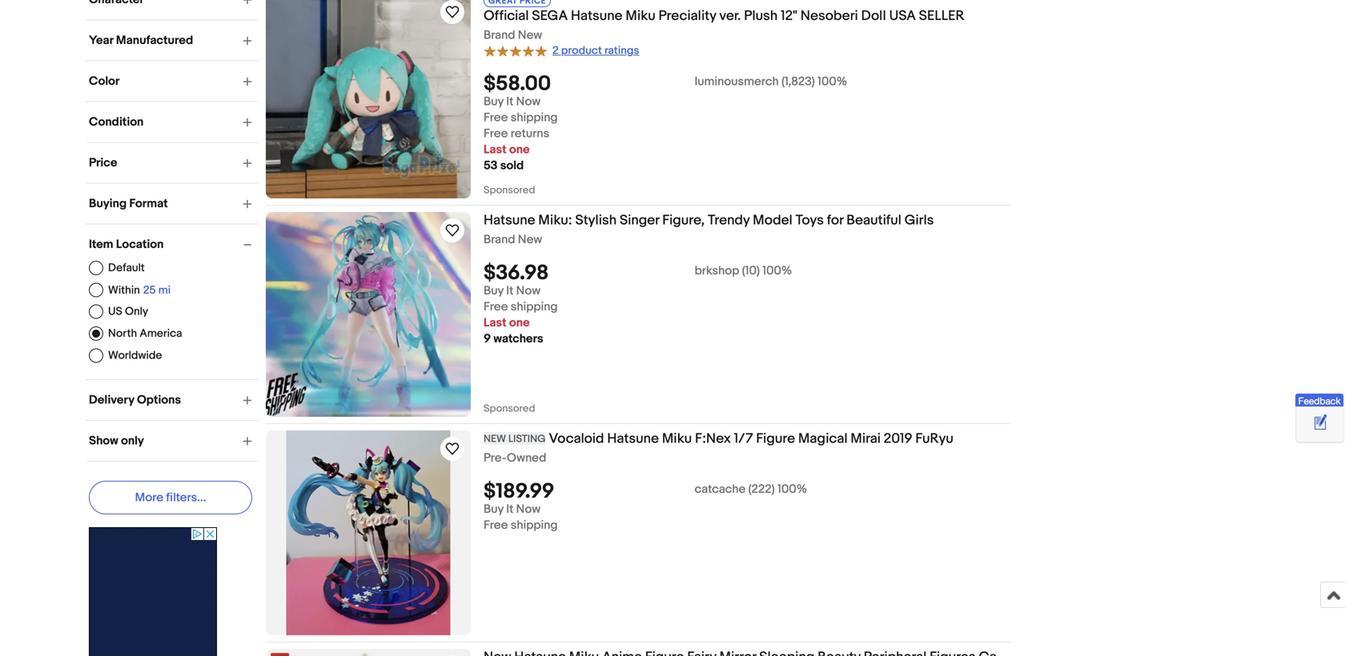 Task type: locate. For each thing, give the bounding box(es) containing it.
it
[[506, 95, 514, 109], [506, 284, 514, 299], [506, 503, 514, 517]]

within link
[[108, 284, 140, 298]]

now
[[516, 95, 541, 109], [516, 284, 541, 299], [516, 503, 541, 517]]

it up the returns
[[506, 95, 514, 109]]

shipping inside luminousmerch (1,823) 100% buy it now free shipping free returns last one 53 sold
[[511, 111, 558, 125]]

0 vertical spatial miku
[[626, 8, 656, 24]]

mi
[[158, 284, 171, 298]]

one up the sold
[[510, 143, 530, 157]]

toys
[[796, 212, 824, 229]]

free for brkshop (10) 100% buy it now free shipping last one 9 watchers
[[484, 300, 508, 315]]

0 vertical spatial brand
[[484, 28, 516, 42]]

shipping
[[511, 111, 558, 125], [511, 300, 558, 315], [511, 519, 558, 533]]

us
[[108, 305, 122, 319]]

25 mi button
[[143, 284, 171, 298]]

new up pre-
[[484, 433, 506, 446]]

1 vertical spatial now
[[516, 284, 541, 299]]

hatsune up the 2 product ratings
[[571, 8, 623, 24]]

now inside luminousmerch (1,823) 100% buy it now free shipping free returns last one 53 sold
[[516, 95, 541, 109]]

2 now from the top
[[516, 284, 541, 299]]

0 vertical spatial it
[[506, 95, 514, 109]]

2 buy from the top
[[484, 284, 504, 299]]

1 free from the top
[[484, 111, 508, 125]]

model
[[753, 212, 793, 229]]

vocaloid hatsune miku f:nex 1/7 figure magical mirai 2019 furyu image
[[286, 431, 451, 636]]

brand
[[484, 28, 516, 42], [484, 233, 516, 247]]

0 vertical spatial shipping
[[511, 111, 558, 125]]

buy up 9
[[484, 284, 504, 299]]

it inside luminousmerch (1,823) 100% buy it now free shipping free returns last one 53 sold
[[506, 95, 514, 109]]

2 brand from the top
[[484, 233, 516, 247]]

4 free from the top
[[484, 519, 508, 533]]

free
[[484, 111, 508, 125], [484, 127, 508, 141], [484, 300, 508, 315], [484, 519, 508, 533]]

100% right (1,823)
[[818, 75, 848, 89]]

miku:
[[539, 212, 572, 229]]

year manufactured
[[89, 33, 193, 48]]

us only link
[[89, 305, 148, 319]]

free down $189.99
[[484, 519, 508, 533]]

hatsune miku: stylish singer figure, trendy model toys for beautiful girls image
[[266, 212, 471, 417]]

1 vertical spatial one
[[510, 316, 530, 331]]

1 vertical spatial last
[[484, 316, 507, 331]]

buy for free
[[484, 95, 504, 109]]

100% inside brkshop (10) 100% buy it now free shipping last one 9 watchers
[[763, 264, 793, 279]]

0 vertical spatial buy
[[484, 95, 504, 109]]

100% right "(10)"
[[763, 264, 793, 279]]

hatsune inside hatsune miku: stylish singer figure, trendy model toys for beautiful girls brand new
[[484, 212, 536, 229]]

1 vertical spatial buy
[[484, 284, 504, 299]]

vocaloid hatsune miku f:nex 1/7 figure magical mirai 2019 furyu heading
[[484, 431, 954, 448]]

1 vertical spatial new
[[518, 233, 542, 247]]

options
[[137, 393, 181, 408]]

3 free from the top
[[484, 300, 508, 315]]

1 buy from the top
[[484, 95, 504, 109]]

miku inside official sega hatsune miku preciality ver. plush 12" nesoberi doll usa seller brand new
[[626, 8, 656, 24]]

2 it from the top
[[506, 284, 514, 299]]

free inside brkshop (10) 100% buy it now free shipping last one 9 watchers
[[484, 300, 508, 315]]

1 brand from the top
[[484, 28, 516, 42]]

1 vertical spatial it
[[506, 284, 514, 299]]

figure,
[[663, 212, 705, 229]]

it inside brkshop (10) 100% buy it now free shipping last one 9 watchers
[[506, 284, 514, 299]]

filters...
[[166, 491, 206, 505]]

brand inside hatsune miku: stylish singer figure, trendy model toys for beautiful girls brand new
[[484, 233, 516, 247]]

listing
[[509, 433, 546, 446]]

beautiful
[[847, 212, 902, 229]]

furyu
[[916, 431, 954, 448]]

hatsune left miku:
[[484, 212, 536, 229]]

buy for last
[[484, 284, 504, 299]]

hatsune miku: stylish singer figure, trendy model toys for beautiful girls heading
[[484, 212, 934, 229]]

buying format
[[89, 197, 168, 211]]

0 vertical spatial one
[[510, 143, 530, 157]]

0 vertical spatial now
[[516, 95, 541, 109]]

new listing vocaloid hatsune miku f:nex 1/7 figure magical mirai 2019 furyu pre-owned
[[484, 431, 954, 466]]

one up watchers
[[510, 316, 530, 331]]

shipping inside catcache (222) 100% buy it now free shipping
[[511, 519, 558, 533]]

1 last from the top
[[484, 143, 507, 157]]

shipping up watchers
[[511, 300, 558, 315]]

new inside new listing vocaloid hatsune miku f:nex 1/7 figure magical mirai 2019 furyu pre-owned
[[484, 433, 506, 446]]

new hatsune miku anime figure fairy mirror sleeping beauty peripheral figures ca image
[[266, 650, 471, 657]]

hatsune inside new listing vocaloid hatsune miku f:nex 1/7 figure magical mirai 2019 furyu pre-owned
[[608, 431, 659, 448]]

1 shipping from the top
[[511, 111, 558, 125]]

north america link
[[89, 327, 182, 341]]

last up 9
[[484, 316, 507, 331]]

official sega hatsune miku preciality ver. plush 12" nesoberi doll usa seller link
[[484, 8, 1012, 28]]

now up the returns
[[516, 95, 541, 109]]

new inside official sega hatsune miku preciality ver. plush 12" nesoberi doll usa seller brand new
[[518, 28, 542, 42]]

2 last from the top
[[484, 316, 507, 331]]

2 vertical spatial now
[[516, 503, 541, 517]]

it up watchers
[[506, 284, 514, 299]]

1 now from the top
[[516, 95, 541, 109]]

price
[[89, 156, 117, 170]]

mirai
[[851, 431, 881, 448]]

2 vertical spatial buy
[[484, 503, 504, 517]]

100% inside catcache (222) 100% buy it now free shipping
[[778, 483, 808, 497]]

2 vertical spatial 100%
[[778, 483, 808, 497]]

heading
[[484, 650, 997, 657]]

now up watchers
[[516, 284, 541, 299]]

luminousmerch
[[695, 75, 779, 89]]

hatsune inside official sega hatsune miku preciality ver. plush 12" nesoberi doll usa seller brand new
[[571, 8, 623, 24]]

format
[[129, 197, 168, 211]]

new down miku:
[[518, 233, 542, 247]]

miku inside new listing vocaloid hatsune miku f:nex 1/7 figure magical mirai 2019 furyu pre-owned
[[662, 431, 692, 448]]

show only button
[[89, 434, 259, 449]]

new inside hatsune miku: stylish singer figure, trendy model toys for beautiful girls brand new
[[518, 233, 542, 247]]

returns
[[511, 127, 550, 141]]

buy inside brkshop (10) 100% buy it now free shipping last one 9 watchers
[[484, 284, 504, 299]]

brand up $36.98
[[484, 233, 516, 247]]

1 vertical spatial shipping
[[511, 300, 558, 315]]

1 vertical spatial 100%
[[763, 264, 793, 279]]

0 vertical spatial new
[[518, 28, 542, 42]]

trendy
[[708, 212, 750, 229]]

100% for luminousmerch (1,823) 100% buy it now free shipping free returns last one 53 sold
[[818, 75, 848, 89]]

delivery options
[[89, 393, 181, 408]]

year
[[89, 33, 113, 48]]

girls
[[905, 212, 934, 229]]

now inside brkshop (10) 100% buy it now free shipping last one 9 watchers
[[516, 284, 541, 299]]

buying
[[89, 197, 127, 211]]

buy inside catcache (222) 100% buy it now free shipping
[[484, 503, 504, 517]]

2 product ratings
[[553, 44, 640, 58]]

1 vertical spatial brand
[[484, 233, 516, 247]]

now inside catcache (222) 100% buy it now free shipping
[[516, 503, 541, 517]]

more
[[135, 491, 163, 505]]

3 buy from the top
[[484, 503, 504, 517]]

default
[[108, 261, 145, 275]]

one inside brkshop (10) 100% buy it now free shipping last one 9 watchers
[[510, 316, 530, 331]]

year manufactured button
[[89, 33, 259, 48]]

53
[[484, 159, 498, 173]]

3 it from the top
[[506, 503, 514, 517]]

last
[[484, 143, 507, 157], [484, 316, 507, 331]]

$189.99
[[484, 480, 555, 505]]

pre-
[[484, 451, 507, 466]]

us only
[[108, 305, 148, 319]]

luminousmerch (1,823) 100% buy it now free shipping free returns last one 53 sold
[[484, 75, 848, 173]]

2 vertical spatial new
[[484, 433, 506, 446]]

miku
[[626, 8, 656, 24], [662, 431, 692, 448]]

buy inside luminousmerch (1,823) 100% buy it now free shipping free returns last one 53 sold
[[484, 95, 504, 109]]

shipping up the returns
[[511, 111, 558, 125]]

3 shipping from the top
[[511, 519, 558, 533]]

0 vertical spatial last
[[484, 143, 507, 157]]

(1,823)
[[782, 75, 815, 89]]

free up 53
[[484, 127, 508, 141]]

100% right (222)
[[778, 483, 808, 497]]

$58.00
[[484, 72, 551, 97]]

it down pre-
[[506, 503, 514, 517]]

shipping inside brkshop (10) 100% buy it now free shipping last one 9 watchers
[[511, 300, 558, 315]]

condition
[[89, 115, 144, 129]]

miku left f:nex
[[662, 431, 692, 448]]

free down the $58.00
[[484, 111, 508, 125]]

last up 53
[[484, 143, 507, 157]]

2 vertical spatial it
[[506, 503, 514, 517]]

1 one from the top
[[510, 143, 530, 157]]

new down sega
[[518, 28, 542, 42]]

usa
[[890, 8, 916, 24]]

delivery options button
[[89, 393, 259, 408]]

2 vertical spatial hatsune
[[608, 431, 659, 448]]

1 horizontal spatial miku
[[662, 431, 692, 448]]

free up 9
[[484, 300, 508, 315]]

vocaloid
[[549, 431, 604, 448]]

stylish
[[576, 212, 617, 229]]

100% inside luminousmerch (1,823) 100% buy it now free shipping free returns last one 53 sold
[[818, 75, 848, 89]]

free inside catcache (222) 100% buy it now free shipping
[[484, 519, 508, 533]]

1 vertical spatial hatsune
[[484, 212, 536, 229]]

hatsune right vocaloid
[[608, 431, 659, 448]]

buy
[[484, 95, 504, 109], [484, 284, 504, 299], [484, 503, 504, 517]]

1 vertical spatial miku
[[662, 431, 692, 448]]

ver.
[[720, 8, 741, 24]]

manufactured
[[116, 33, 193, 48]]

2 shipping from the top
[[511, 300, 558, 315]]

0 horizontal spatial miku
[[626, 8, 656, 24]]

2 product ratings link
[[484, 43, 640, 58]]

buy up 53
[[484, 95, 504, 109]]

now down the owned
[[516, 503, 541, 517]]

1 it from the top
[[506, 95, 514, 109]]

0 vertical spatial hatsune
[[571, 8, 623, 24]]

3 now from the top
[[516, 503, 541, 517]]

figure
[[757, 431, 796, 448]]

shipping down $189.99
[[511, 519, 558, 533]]

hatsune
[[571, 8, 623, 24], [484, 212, 536, 229], [608, 431, 659, 448]]

buy down pre-
[[484, 503, 504, 517]]

now for one
[[516, 284, 541, 299]]

it for returns
[[506, 95, 514, 109]]

0 vertical spatial 100%
[[818, 75, 848, 89]]

2 one from the top
[[510, 316, 530, 331]]

miku up the ratings
[[626, 8, 656, 24]]

only
[[121, 434, 144, 449]]

brand down official
[[484, 28, 516, 42]]

worldwide link
[[89, 349, 162, 363]]

2 vertical spatial shipping
[[511, 519, 558, 533]]

sega
[[532, 8, 568, 24]]



Task type: describe. For each thing, give the bounding box(es) containing it.
item location button
[[89, 238, 259, 252]]

america
[[140, 327, 182, 341]]

one inside luminousmerch (1,823) 100% buy it now free shipping free returns last one 53 sold
[[510, 143, 530, 157]]

2019
[[884, 431, 913, 448]]

f:nex
[[695, 431, 731, 448]]

delivery
[[89, 393, 134, 408]]

within
[[108, 284, 140, 298]]

advertisement element
[[89, 528, 217, 657]]

watch hatsune miku: stylish singer figure, trendy model toys for beautiful girls image
[[443, 221, 462, 240]]

north america
[[108, 327, 182, 341]]

preciality
[[659, 8, 717, 24]]

shipping for returns
[[511, 111, 558, 125]]

catcache (222) 100% buy it now free shipping
[[484, 483, 808, 533]]

official sega hatsune miku preciality ver. plush 12" nesoberi doll usa seller image
[[266, 0, 471, 199]]

last inside brkshop (10) 100% buy it now free shipping last one 9 watchers
[[484, 316, 507, 331]]

watch vocaloid hatsune miku f:nex 1/7 figure magical mirai 2019 furyu image
[[443, 440, 462, 459]]

brkshop (10) 100% buy it now free shipping last one 9 watchers
[[484, 264, 793, 347]]

official sega hatsune miku preciality ver. plush 12" nesoberi doll usa seller brand new
[[484, 8, 965, 42]]

feedback
[[1299, 396, 1341, 407]]

color button
[[89, 74, 259, 89]]

it for one
[[506, 284, 514, 299]]

(222)
[[749, 483, 775, 497]]

within 25 mi
[[108, 284, 171, 298]]

condition button
[[89, 115, 259, 129]]

owned
[[507, 451, 547, 466]]

singer
[[620, 212, 660, 229]]

default link
[[89, 261, 145, 276]]

hatsune miku: stylish singer figure, trendy model toys for beautiful girls link
[[484, 212, 1012, 233]]

25
[[143, 284, 156, 298]]

magical
[[799, 431, 848, 448]]

location
[[116, 238, 164, 252]]

product
[[561, 44, 602, 58]]

official
[[484, 8, 529, 24]]

nesoberi
[[801, 8, 859, 24]]

12"
[[781, 8, 798, 24]]

for
[[827, 212, 844, 229]]

more filters...
[[135, 491, 206, 505]]

north
[[108, 327, 137, 341]]

official sega hatsune miku preciality ver. plush 12" nesoberi doll usa seller heading
[[484, 8, 965, 24]]

doll
[[862, 8, 887, 24]]

seller
[[919, 8, 965, 24]]

more filters... button
[[89, 481, 252, 515]]

100% for catcache (222) 100% buy it now free shipping
[[778, 483, 808, 497]]

worldwide
[[108, 349, 162, 363]]

hatsune miku: stylish singer figure, trendy model toys for beautiful girls brand new
[[484, 212, 934, 247]]

brkshop
[[695, 264, 740, 279]]

item location
[[89, 238, 164, 252]]

free for luminousmerch (1,823) 100% buy it now free shipping free returns last one 53 sold
[[484, 111, 508, 125]]

9
[[484, 332, 491, 347]]

shipping for one
[[511, 300, 558, 315]]

watch official sega hatsune miku preciality ver. plush 12" nesoberi doll usa seller image
[[443, 2, 462, 22]]

now for returns
[[516, 95, 541, 109]]

brand inside official sega hatsune miku preciality ver. plush 12" nesoberi doll usa seller brand new
[[484, 28, 516, 42]]

2
[[553, 44, 559, 58]]

ratings
[[605, 44, 640, 58]]

show
[[89, 434, 118, 449]]

watchers
[[494, 332, 544, 347]]

item
[[89, 238, 113, 252]]

only
[[125, 305, 148, 319]]

free for catcache (222) 100% buy it now free shipping
[[484, 519, 508, 533]]

1/7
[[734, 431, 753, 448]]

color
[[89, 74, 120, 89]]

$36.98
[[484, 261, 549, 286]]

100% for brkshop (10) 100% buy it now free shipping last one 9 watchers
[[763, 264, 793, 279]]

last inside luminousmerch (1,823) 100% buy it now free shipping free returns last one 53 sold
[[484, 143, 507, 157]]

catcache
[[695, 483, 746, 497]]

plush
[[744, 8, 778, 24]]

buying format button
[[89, 197, 259, 211]]

it inside catcache (222) 100% buy it now free shipping
[[506, 503, 514, 517]]

price button
[[89, 156, 259, 170]]

2 free from the top
[[484, 127, 508, 141]]

show only
[[89, 434, 144, 449]]

(10)
[[742, 264, 760, 279]]



Task type: vqa. For each thing, say whether or not it's contained in the screenshot.
first Home from the right
no



